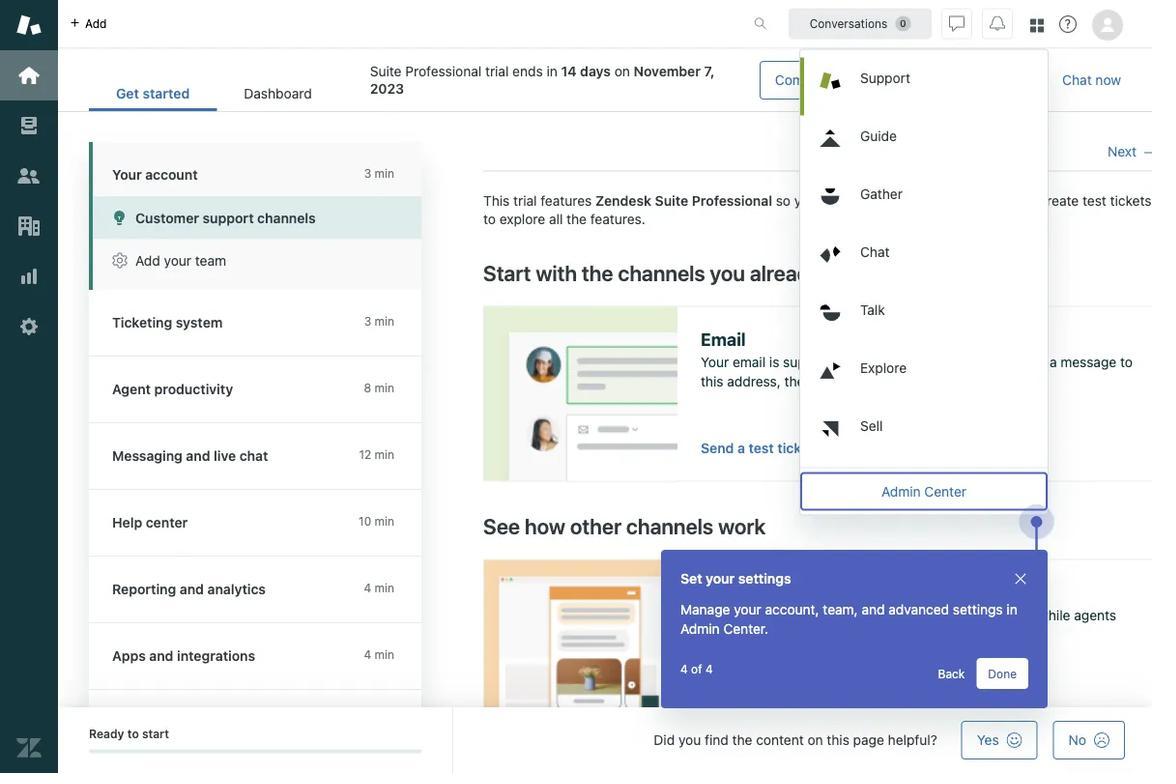 Task type: vqa. For each thing, say whether or not it's contained in the screenshot.
"November 7, 2023"
yes



Task type: locate. For each thing, give the bounding box(es) containing it.
and left social,
[[968, 608, 991, 624]]

settings up account,
[[739, 571, 791, 587]]

and inside manage your account, team, and advanced settings in admin center.
[[862, 602, 885, 618]]

0 vertical spatial can
[[1014, 192, 1036, 208]]

footer
[[58, 708, 1152, 773]]

0 vertical spatial channels
[[257, 210, 316, 226]]

0 horizontal spatial this
[[701, 373, 724, 389]]

2 vertical spatial channels
[[626, 514, 714, 539]]

2023
[[370, 81, 404, 97]]

0 horizontal spatial admin
[[681, 621, 720, 637]]

0 vertical spatial the
[[567, 211, 587, 227]]

1 horizontal spatial suite
[[655, 192, 689, 208]]

admin down manage
[[681, 621, 720, 637]]

start a chat button
[[701, 694, 776, 711]]

the
[[567, 211, 587, 227], [582, 261, 614, 286], [732, 732, 753, 748]]

1 vertical spatial chat
[[748, 694, 776, 710]]

sell
[[861, 418, 883, 434]]

this left page
[[827, 732, 850, 748]]

compare plans button
[[760, 61, 885, 100]]

on right content
[[808, 732, 823, 748]]

footer containing did you find the content on this page helpful?
[[58, 708, 1152, 773]]

0 horizontal spatial send
[[701, 440, 734, 456]]

1 horizontal spatial in
[[1007, 602, 1018, 618]]

0 vertical spatial this
[[701, 373, 724, 389]]

advanced
[[889, 602, 950, 618]]

explore
[[500, 211, 546, 227]]

see
[[853, 373, 875, 389], [701, 627, 723, 643]]

can inside live chat and messaging customers can connect from web, mobile, and social, while agents see a single conversation. give it a try.
[[772, 608, 795, 624]]

you right so at the right of the page
[[795, 192, 817, 208]]

from
[[853, 608, 882, 624]]

send a test ticket
[[701, 440, 814, 456]]

1 horizontal spatial see
[[853, 373, 875, 389]]

message
[[1061, 354, 1117, 370]]

0 horizontal spatial test
[[749, 440, 774, 456]]

set your settings
[[681, 571, 791, 587]]

team,
[[823, 602, 858, 618]]

guide link
[[804, 116, 1048, 174]]

0 horizontal spatial it
[[897, 627, 905, 643]]

see right the you'll
[[853, 373, 875, 389]]

1 horizontal spatial on
[[808, 732, 823, 748]]

1 vertical spatial can
[[772, 608, 795, 624]]

chat inside button
[[1063, 72, 1092, 88]]

the inside footer
[[732, 732, 753, 748]]

start left with
[[483, 261, 531, 286]]

start
[[483, 261, 531, 286], [701, 694, 733, 710]]

0 vertical spatial suite
[[370, 63, 402, 79]]

1 vertical spatial professional
[[692, 192, 772, 208]]

this left address,
[[701, 373, 724, 389]]

0 horizontal spatial your
[[112, 167, 142, 183]]

you
[[795, 192, 817, 208], [710, 261, 745, 286], [679, 732, 701, 748]]

admin left center
[[882, 483, 921, 499]]

of
[[691, 662, 702, 676]]

on inside "section"
[[615, 63, 630, 79]]

1 vertical spatial settings
[[953, 602, 1003, 618]]

1 horizontal spatial this
[[827, 732, 850, 748]]

november
[[634, 63, 701, 79]]

chat inside live chat and messaging customers can connect from web, mobile, and social, while agents see a single conversation. give it a try.
[[739, 583, 776, 603]]

test right create
[[1083, 192, 1107, 208]]

1 vertical spatial it
[[897, 627, 905, 643]]

your right add
[[164, 253, 191, 269]]

zendesk
[[596, 192, 652, 208]]

your right set
[[706, 571, 735, 587]]

add your team
[[135, 253, 226, 269]]

compare plans
[[775, 72, 869, 88]]

0 vertical spatial how
[[879, 373, 904, 389]]

dashboard tab
[[217, 75, 339, 111]]

you inside the so you have access to everything and can create test tickets to explore all the features.
[[795, 192, 817, 208]]

main element
[[0, 0, 58, 773]]

and inside the so you have access to everything and can create test tickets to explore all the features.
[[987, 192, 1010, 208]]

on
[[615, 63, 630, 79], [808, 732, 823, 748]]

email
[[733, 354, 766, 370]]

0 horizontal spatial professional
[[405, 63, 482, 79]]

0 horizontal spatial settings
[[739, 571, 791, 587]]

1 vertical spatial admin
[[681, 621, 720, 637]]

1 vertical spatial on
[[808, 732, 823, 748]]

it down web,
[[897, 627, 905, 643]]

it inside live chat and messaging customers can connect from web, mobile, and social, while agents see a single conversation. give it a try.
[[897, 627, 905, 643]]

1 vertical spatial your
[[706, 571, 735, 587]]

and up connect
[[780, 583, 811, 603]]

heading
[[89, 290, 422, 357], [89, 357, 422, 423], [89, 423, 422, 490], [89, 490, 422, 557], [89, 557, 422, 624], [89, 624, 422, 690], [89, 690, 422, 761]]

page
[[853, 732, 885, 748]]

zendesk image
[[16, 736, 42, 761]]

1 vertical spatial channels
[[618, 261, 705, 286]]

1 vertical spatial test
[[749, 440, 774, 456]]

to left start
[[127, 728, 139, 741]]

region
[[483, 191, 1152, 773]]

social,
[[995, 608, 1035, 624]]

you right the "did"
[[679, 732, 701, 748]]

section
[[355, 61, 1015, 100]]

min
[[375, 167, 394, 180]]

to right message at right top
[[1121, 354, 1133, 370]]

admin image
[[16, 314, 42, 339]]

in down 'close' icon
[[1007, 602, 1018, 618]]

days
[[580, 63, 611, 79]]

trial inside "section"
[[485, 63, 509, 79]]

suite right zendesk
[[655, 192, 689, 208]]

can up single
[[772, 608, 795, 624]]

email your email is support@funksupport.zendesk.com. send a message to this address, then you'll see how it becomes a ticket.
[[701, 329, 1133, 389]]

0 vertical spatial your
[[164, 253, 191, 269]]

1 vertical spatial suite
[[655, 192, 689, 208]]

4 of 4 back
[[681, 662, 965, 681]]

0 vertical spatial chat
[[739, 583, 776, 603]]

your down the "email" on the right top of the page
[[701, 354, 729, 370]]

manage your account, team, and advanced settings in admin center.
[[681, 602, 1018, 637]]

and
[[987, 192, 1010, 208], [780, 583, 811, 603], [862, 602, 885, 618], [968, 608, 991, 624]]

customers
[[701, 608, 769, 624]]

2 vertical spatial your
[[734, 602, 762, 618]]

can left create
[[1014, 192, 1036, 208]]

0 vertical spatial chat
[[1063, 72, 1092, 88]]

0 horizontal spatial chat
[[861, 244, 890, 260]]

section containing suite professional trial ends in
[[355, 61, 1015, 100]]

it down the support@funksupport.zendesk.com.
[[908, 373, 916, 389]]

4 right the of
[[706, 662, 713, 676]]

1 vertical spatial start
[[701, 694, 733, 710]]

0 horizontal spatial start
[[483, 261, 531, 286]]

channels down "features."
[[618, 261, 705, 286]]

support
[[203, 210, 254, 226]]

your left the account at top left
[[112, 167, 142, 183]]

0 horizontal spatial 4
[[681, 662, 688, 676]]

start up find
[[701, 694, 733, 710]]

your inside manage your account, team, and advanced settings in admin center.
[[734, 602, 762, 618]]

chat left now
[[1063, 72, 1092, 88]]

start for start with the channels you already use
[[483, 261, 531, 286]]

1 horizontal spatial professional
[[692, 192, 772, 208]]

how right see
[[525, 514, 566, 539]]

chat up content
[[748, 694, 776, 710]]

on inside footer
[[808, 732, 823, 748]]

2 horizontal spatial you
[[795, 192, 817, 208]]

1 vertical spatial in
[[1007, 602, 1018, 618]]

4 heading from the top
[[89, 490, 422, 557]]

live
[[701, 583, 735, 603]]

chat up use
[[861, 244, 890, 260]]

talk
[[861, 302, 885, 318]]

start inside button
[[701, 694, 733, 710]]

professional left so at the right of the page
[[692, 192, 772, 208]]

0 horizontal spatial can
[[772, 608, 795, 624]]

0 vertical spatial trial
[[485, 63, 509, 79]]

you left "already"
[[710, 261, 745, 286]]

trial left ends
[[485, 63, 509, 79]]

chat now
[[1063, 72, 1122, 88]]

1 horizontal spatial how
[[879, 373, 904, 389]]

how down the support@funksupport.zendesk.com.
[[879, 373, 904, 389]]

1 vertical spatial trial
[[513, 192, 537, 208]]

1 vertical spatial how
[[525, 514, 566, 539]]

1 horizontal spatial test
[[1083, 192, 1107, 208]]

0 horizontal spatial see
[[701, 627, 723, 643]]

manage
[[681, 602, 730, 618]]

in
[[547, 63, 558, 79], [1007, 602, 1018, 618]]

trial up explore
[[513, 192, 537, 208]]

suite inside "section"
[[370, 63, 402, 79]]

0 horizontal spatial you
[[679, 732, 701, 748]]

example of email conversation inside of the ticketing system and the customer is asking the agent about reimbursement policy. image
[[484, 307, 678, 481]]

1 horizontal spatial chat
[[1063, 72, 1092, 88]]

1 heading from the top
[[89, 290, 422, 357]]

0 vertical spatial you
[[795, 192, 817, 208]]

support link
[[804, 58, 1048, 116]]

give
[[866, 627, 893, 643]]

chat
[[1063, 72, 1092, 88], [861, 244, 890, 260]]

messaging
[[815, 583, 905, 603]]

create
[[1040, 192, 1079, 208]]

chat for chat now
[[1063, 72, 1092, 88]]

chat
[[739, 583, 776, 603], [748, 694, 776, 710]]

your inside button
[[164, 253, 191, 269]]

yes button
[[962, 721, 1038, 760]]

professional left ends
[[405, 63, 482, 79]]

so you have access to everything and can create test tickets to explore all the features.
[[483, 192, 1152, 227]]

the right find
[[732, 732, 753, 748]]

0 vertical spatial professional
[[405, 63, 482, 79]]

1 horizontal spatial trial
[[513, 192, 537, 208]]

example of conversation inside of messaging and the customer is asking the agent about changing the size of the retail order. image
[[484, 560, 678, 734]]

guide
[[861, 128, 897, 144]]

settings right advanced
[[953, 602, 1003, 618]]

0 horizontal spatial how
[[525, 514, 566, 539]]

center.
[[724, 621, 769, 637]]

0 vertical spatial start
[[483, 261, 531, 286]]

1 vertical spatial see
[[701, 627, 723, 643]]

customer support channels button
[[93, 196, 422, 239]]

1 horizontal spatial can
[[1014, 192, 1036, 208]]

suite up 2023
[[370, 63, 402, 79]]

0 vertical spatial on
[[615, 63, 630, 79]]

your up center.
[[734, 602, 762, 618]]

send up ticket.
[[1014, 354, 1046, 370]]

0 horizontal spatial suite
[[370, 63, 402, 79]]

ready to start
[[89, 728, 169, 741]]

1 horizontal spatial your
[[701, 354, 729, 370]]

conversations
[[810, 17, 888, 30]]

channels for see how other channels work
[[626, 514, 714, 539]]

set your settings dialog
[[661, 550, 1048, 709]]

support
[[861, 70, 911, 86]]

1 horizontal spatial you
[[710, 261, 745, 286]]

your
[[112, 167, 142, 183], [701, 354, 729, 370]]

can inside the so you have access to everything and can create test tickets to explore all the features.
[[1014, 192, 1036, 208]]

1 horizontal spatial settings
[[953, 602, 1003, 618]]

test left ticket
[[749, 440, 774, 456]]

channels up the add your team button
[[257, 210, 316, 226]]

settings inside manage your account, team, and advanced settings in admin center.
[[953, 602, 1003, 618]]

1 horizontal spatial admin
[[882, 483, 921, 499]]

1 horizontal spatial start
[[701, 694, 733, 710]]

and right everything
[[987, 192, 1010, 208]]

live chat and messaging customers can connect from web, mobile, and social, while agents see a single conversation. give it a try.
[[701, 583, 1117, 643]]

see how other channels work
[[483, 514, 766, 539]]

it
[[908, 373, 916, 389], [897, 627, 905, 643]]

conversations button
[[789, 8, 932, 39]]

chat inside 'link'
[[861, 244, 890, 260]]

4 left the of
[[681, 662, 688, 676]]

4
[[681, 662, 688, 676], [706, 662, 713, 676]]

0 vertical spatial it
[[908, 373, 916, 389]]

on right days
[[615, 63, 630, 79]]

the right all
[[567, 211, 587, 227]]

1 vertical spatial your
[[701, 354, 729, 370]]

how
[[879, 373, 904, 389], [525, 514, 566, 539]]

see inside live chat and messaging customers can connect from web, mobile, and social, while agents see a single conversation. give it a try.
[[701, 627, 723, 643]]

your account
[[112, 167, 198, 183]]

zendesk products image
[[1031, 19, 1044, 32]]

and up give at bottom
[[862, 602, 885, 618]]

views image
[[16, 113, 42, 138]]

0 vertical spatial test
[[1083, 192, 1107, 208]]

ready
[[89, 728, 124, 741]]

channels for start with the channels you already use
[[618, 261, 705, 286]]

see down manage
[[701, 627, 723, 643]]

channels up set
[[626, 514, 714, 539]]

see inside email your email is support@funksupport.zendesk.com. send a message to this address, then you'll see how it becomes a ticket.
[[853, 373, 875, 389]]

2 vertical spatial you
[[679, 732, 701, 748]]

organizations image
[[16, 214, 42, 239]]

0 vertical spatial your
[[112, 167, 142, 183]]

start for start a chat
[[701, 694, 733, 710]]

in left "14"
[[547, 63, 558, 79]]

no button
[[1054, 721, 1125, 760]]

0 horizontal spatial in
[[547, 63, 558, 79]]

the right with
[[582, 261, 614, 286]]

helpful?
[[888, 732, 938, 748]]

2 vertical spatial the
[[732, 732, 753, 748]]

your inside 'heading'
[[112, 167, 142, 183]]

region containing start with the channels you already use
[[483, 191, 1152, 773]]

did
[[654, 732, 675, 748]]

1 horizontal spatial it
[[908, 373, 916, 389]]

0 vertical spatial see
[[853, 373, 875, 389]]

add
[[135, 253, 160, 269]]

0 horizontal spatial trial
[[485, 63, 509, 79]]

mobile,
[[919, 608, 964, 624]]

a
[[1050, 354, 1057, 370], [981, 373, 988, 389], [738, 440, 745, 456], [727, 627, 734, 643], [909, 627, 916, 643], [737, 694, 744, 710]]

conversation.
[[778, 627, 862, 643]]

your for account,
[[734, 602, 762, 618]]

1 horizontal spatial 4
[[706, 662, 713, 676]]

1 vertical spatial chat
[[861, 244, 890, 260]]

send down address,
[[701, 440, 734, 456]]

zendesk support image
[[16, 13, 42, 38]]

this inside email your email is support@funksupport.zendesk.com. send a message to this address, then you'll see how it becomes a ticket.
[[701, 373, 724, 389]]

chat up customers
[[739, 583, 776, 603]]

dashboard
[[244, 86, 312, 102]]

tab list
[[89, 75, 339, 111]]

start a chat
[[701, 694, 776, 710]]

1 vertical spatial send
[[701, 440, 734, 456]]

0 vertical spatial send
[[1014, 354, 1046, 370]]

1 horizontal spatial send
[[1014, 354, 1046, 370]]

trial
[[485, 63, 509, 79], [513, 192, 537, 208]]

your
[[164, 253, 191, 269], [706, 571, 735, 587], [734, 602, 762, 618]]

0 horizontal spatial on
[[615, 63, 630, 79]]

try.
[[920, 627, 940, 643]]

with
[[536, 261, 577, 286]]

send
[[1014, 354, 1046, 370], [701, 440, 734, 456]]



Task type: describe. For each thing, give the bounding box(es) containing it.
get started
[[116, 86, 190, 102]]

customers image
[[16, 163, 42, 189]]

work
[[718, 514, 766, 539]]

0 vertical spatial in
[[547, 63, 558, 79]]

so
[[776, 192, 791, 208]]

agents
[[1074, 608, 1117, 624]]

how inside email your email is support@funksupport.zendesk.com. send a message to this address, then you'll see how it becomes a ticket.
[[879, 373, 904, 389]]

have
[[821, 192, 850, 208]]

did you find the content on this page helpful?
[[654, 732, 938, 748]]

professional inside "section"
[[405, 63, 482, 79]]

use
[[826, 261, 861, 286]]

ends
[[513, 63, 543, 79]]

you for have
[[795, 192, 817, 208]]

in inside manage your account, team, and advanced settings in admin center.
[[1007, 602, 1018, 618]]

close image
[[1013, 571, 1029, 587]]

chat now button
[[1047, 61, 1137, 100]]

no
[[1069, 732, 1087, 748]]

to right the access
[[901, 192, 914, 208]]

this
[[483, 192, 510, 208]]

address,
[[727, 373, 781, 389]]

explore
[[861, 360, 907, 376]]

ticket
[[778, 440, 814, 456]]

customer support channels
[[135, 210, 316, 226]]

get
[[116, 86, 139, 102]]

1 vertical spatial you
[[710, 261, 745, 286]]

2 heading from the top
[[89, 357, 422, 423]]

sell link
[[804, 406, 1048, 464]]

the inside the so you have access to everything and can create test tickets to explore all the features.
[[567, 211, 587, 227]]

3 heading from the top
[[89, 423, 422, 490]]

other
[[570, 514, 622, 539]]

set
[[681, 571, 703, 587]]

then
[[785, 373, 813, 389]]

becomes
[[920, 373, 977, 389]]

get help image
[[1060, 15, 1077, 33]]

explore link
[[804, 348, 1048, 406]]

account
[[145, 167, 198, 183]]

started
[[143, 86, 190, 102]]

web,
[[886, 608, 915, 624]]

your inside email your email is support@funksupport.zendesk.com. send a message to this address, then you'll see how it becomes a ticket.
[[701, 354, 729, 370]]

next
[[1108, 144, 1137, 160]]

find
[[705, 732, 729, 748]]

now
[[1096, 72, 1122, 88]]

2 4 from the left
[[706, 662, 713, 676]]

see
[[483, 514, 520, 539]]

chat for chat
[[861, 244, 890, 260]]

to down this on the top left
[[483, 211, 496, 227]]

ticket.
[[992, 373, 1030, 389]]

3
[[364, 167, 371, 180]]

test inside the so you have access to everything and can create test tickets to explore all the features.
[[1083, 192, 1107, 208]]

compare
[[775, 72, 832, 88]]

professional inside region
[[692, 192, 772, 208]]

your account heading
[[89, 142, 422, 196]]

November 7, 2023 text field
[[370, 63, 715, 97]]

support@funksupport.zendesk.com.
[[783, 354, 1011, 370]]

chat inside button
[[748, 694, 776, 710]]

email
[[701, 329, 746, 350]]

features.
[[591, 211, 646, 227]]

14
[[561, 63, 577, 79]]

already
[[750, 261, 821, 286]]

content
[[756, 732, 804, 748]]

customer
[[135, 210, 199, 226]]

start
[[142, 728, 169, 741]]

yes
[[977, 732, 999, 748]]

is
[[770, 354, 780, 370]]

it inside email your email is support@funksupport.zendesk.com. send a message to this address, then you'll see how it becomes a ticket.
[[908, 373, 916, 389]]

6 heading from the top
[[89, 624, 422, 690]]

talk link
[[804, 290, 1048, 348]]

add your team button
[[93, 239, 422, 282]]

a inside button
[[737, 694, 744, 710]]

7,
[[704, 63, 715, 79]]

chat link
[[804, 232, 1048, 290]]

suite professional trial ends in 14 days on
[[370, 63, 634, 79]]

features
[[541, 192, 592, 208]]

progress-bar progress bar
[[89, 750, 422, 754]]

trial inside region
[[513, 192, 537, 208]]

5 heading from the top
[[89, 557, 422, 624]]

admin inside manage your account, team, and advanced settings in admin center.
[[681, 621, 720, 637]]

november 7, 2023
[[370, 63, 715, 97]]

you'll
[[816, 373, 849, 389]]

to inside footer
[[127, 728, 139, 741]]

1 vertical spatial this
[[827, 732, 850, 748]]

done button
[[977, 658, 1029, 689]]

send a test ticket link
[[701, 440, 814, 456]]

channels inside customer support channels button
[[257, 210, 316, 226]]

everything
[[917, 192, 983, 208]]

back
[[938, 667, 965, 681]]

3 min
[[364, 167, 394, 180]]

send inside email your email is support@funksupport.zendesk.com. send a message to this address, then you'll see how it becomes a ticket.
[[1014, 354, 1046, 370]]

7 heading from the top
[[89, 690, 422, 761]]

tab list containing get started
[[89, 75, 339, 111]]

0 vertical spatial admin
[[882, 483, 921, 499]]

suite inside region
[[655, 192, 689, 208]]

gather
[[861, 186, 903, 202]]

to inside email your email is support@funksupport.zendesk.com. send a message to this address, then you'll see how it becomes a ticket.
[[1121, 354, 1133, 370]]

connect
[[799, 608, 849, 624]]

your for settings
[[706, 571, 735, 587]]

access
[[854, 192, 897, 208]]

while
[[1039, 608, 1071, 624]]

0 vertical spatial settings
[[739, 571, 791, 587]]

reporting image
[[16, 264, 42, 289]]

get started image
[[16, 63, 42, 88]]

admin center
[[882, 483, 967, 499]]

you for find
[[679, 732, 701, 748]]

center
[[925, 483, 967, 499]]

your for team
[[164, 253, 191, 269]]

1 vertical spatial the
[[582, 261, 614, 286]]

1 4 from the left
[[681, 662, 688, 676]]

start with the channels you already use
[[483, 261, 861, 286]]

back button
[[927, 658, 977, 689]]



